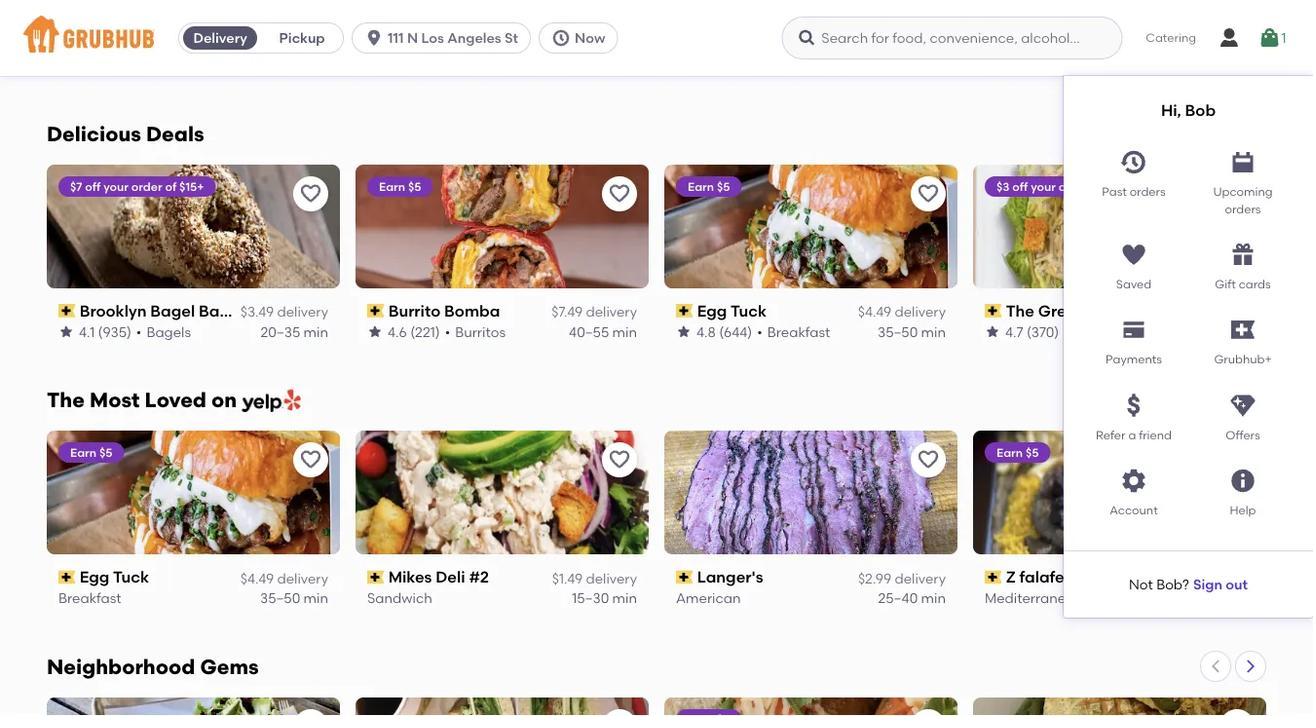 Task type: describe. For each thing, give the bounding box(es) containing it.
star icon image for mcdonald's
[[367, 57, 383, 72]]

help
[[1230, 503, 1257, 518]]

20–35 min for chick-fil-a
[[261, 56, 328, 73]]

25–40 min
[[879, 590, 946, 607]]

z falafel logo image
[[974, 431, 1267, 555]]

of for bagel
[[165, 179, 177, 193]]

hi, bob
[[1162, 101, 1216, 120]]

min left 3.9
[[922, 56, 946, 73]]

subscription pass image for the green olive logo
[[985, 304, 1003, 317]]

• bagels
[[136, 323, 191, 340]]

deals
[[146, 121, 204, 146]]

$4.49 delivery for coffee and tea
[[1167, 303, 1255, 320]]

saved
[[1117, 277, 1152, 291]]

lokal sandwich shop logo image
[[665, 698, 958, 716]]

$1.49 for mikes deli #2
[[552, 570, 583, 587]]

a
[[150, 34, 162, 53]]

payments
[[1106, 353, 1163, 367]]

1 vertical spatial egg tuck logo image
[[47, 431, 340, 555]]

min up grubhub+
[[1227, 323, 1255, 340]]

1 caret right icon image from the top
[[1244, 392, 1259, 408]]

jist cafe logo image
[[47, 698, 340, 716]]

min left sandwich
[[304, 590, 328, 607]]

star icon image for burrito bomba
[[367, 324, 383, 339]]

• american
[[1071, 56, 1146, 73]]

$3.49
[[240, 303, 274, 320]]

deli
[[436, 568, 466, 587]]

bagel
[[150, 301, 195, 320]]

n
[[407, 30, 418, 46]]

earn for the z falafel logo
[[997, 446, 1023, 460]]

st
[[505, 30, 519, 46]]

• breakfast
[[758, 323, 831, 340]]

svg image for now
[[552, 28, 571, 48]]

sign out button
[[1194, 567, 1248, 602]]

star icon image left (382)
[[676, 57, 692, 72]]

(935)
[[98, 323, 131, 340]]

delicious
[[47, 121, 141, 146]]

2 caret right icon image from the top
[[1244, 659, 1259, 675]]

$1.99 delivery for mcdonald's
[[552, 36, 637, 53]]

$3.49 delivery
[[240, 303, 328, 320]]

now
[[575, 30, 606, 46]]

svg image for payments
[[1121, 316, 1148, 344]]

friend
[[1139, 428, 1172, 442]]

3.9 (1645)
[[1006, 56, 1066, 73]]

green
[[1039, 301, 1086, 320]]

40–55
[[569, 323, 609, 340]]

$5 for burrito bomba logo
[[408, 179, 421, 193]]

brooklyn bagel bakery
[[80, 301, 252, 320]]

min down pickup "button"
[[304, 56, 328, 73]]

proceed
[[1177, 632, 1233, 648]]

20–35 for chick-fil-a
[[261, 56, 300, 73]]

$4.49 for breakfast
[[858, 303, 892, 320]]

z falafel
[[1006, 568, 1069, 587]]

monte carlo cafe logo image
[[974, 698, 1267, 716]]

brooklyn
[[80, 301, 147, 320]]

4.6
[[388, 323, 407, 340]]

svg image for past orders
[[1121, 149, 1148, 176]]

$1.49 delivery for z falafel
[[1170, 570, 1255, 587]]

20–35 min for brooklyn bagel bakery
[[261, 323, 328, 340]]

bob for not
[[1157, 576, 1183, 593]]

bob for hi,
[[1186, 101, 1216, 120]]

svg image for upcoming orders
[[1230, 149, 1257, 176]]

cherry pick cafe logo image
[[356, 698, 649, 716]]

min down now button
[[613, 56, 637, 73]]

pickup button
[[261, 22, 343, 54]]

min right 40–55 at top left
[[613, 323, 637, 340]]

subscription pass image for the rightmost the egg tuck logo
[[676, 304, 694, 317]]

your for the
[[1031, 179, 1056, 193]]

delivery
[[193, 30, 247, 46]]

$3 off your order of $15+
[[997, 179, 1132, 193]]

• for the green olive
[[1064, 323, 1070, 340]]

past orders
[[1103, 185, 1166, 199]]

save this restaurant button for the rightmost the egg tuck logo
[[911, 176, 946, 211]]

0 vertical spatial 35–50 min
[[878, 323, 946, 340]]

mikes
[[389, 568, 432, 587]]

sandwich
[[367, 590, 433, 607]]

20–35 min for mcdonald's
[[570, 56, 637, 73]]

earn for the rightmost the egg tuck logo
[[688, 179, 714, 193]]

$1.99 delivery for ihop
[[1170, 36, 1255, 53]]

(169)
[[409, 56, 439, 73]]

min left 4.7
[[922, 323, 946, 340]]

0 vertical spatial bagels
[[768, 56, 812, 73]]

subscription pass image for bottommost the egg tuck logo
[[58, 571, 76, 584]]

payments link
[[1080, 309, 1189, 369]]

egg for the rightmost the egg tuck logo
[[698, 301, 727, 320]]

subscription pass image for brooklyn bagel bakery
[[58, 304, 76, 317]]

20–35 for brooklyn bagel bakery
[[261, 323, 300, 340]]

$1.99 delivery for chick-fil-a
[[243, 36, 328, 53]]

earn $5 for burrito bomba logo
[[379, 179, 421, 193]]

$2.99
[[859, 570, 892, 587]]

delivery button
[[179, 22, 261, 54]]

#2
[[469, 568, 489, 587]]

coffee
[[1075, 323, 1120, 340]]

40–55 min
[[569, 323, 637, 340]]

0 horizontal spatial 35–50
[[260, 590, 300, 607]]

tuck for the rightmost the egg tuck logo
[[731, 301, 767, 320]]

20–35 for z falafel
[[1188, 590, 1227, 607]]

$1.49 delivery link
[[676, 33, 946, 55]]

the green olive logo image
[[974, 164, 1267, 288]]

svg image for 1
[[1259, 26, 1282, 50]]

(1645)
[[1028, 56, 1066, 73]]

chick-fil-a
[[80, 34, 162, 53]]

angeles
[[448, 30, 502, 46]]

earn for bottommost the egg tuck logo
[[70, 446, 97, 460]]

fil-
[[130, 34, 150, 53]]

1 button
[[1259, 20, 1287, 56]]

earn $5 for the rightmost the egg tuck logo
[[688, 179, 730, 193]]

3.9
[[1006, 56, 1024, 73]]

(77)
[[102, 56, 125, 73]]

off for the
[[1013, 179, 1029, 193]]

tea
[[1152, 323, 1176, 340]]

min right 15–30
[[613, 590, 637, 607]]

account
[[1110, 503, 1159, 518]]

min right sign
[[1231, 590, 1255, 607]]

past orders link
[[1080, 141, 1189, 218]]

1 horizontal spatial $1.49
[[861, 36, 892, 53]]

save this restaurant button for bottommost the egg tuck logo
[[293, 443, 328, 478]]

cards
[[1239, 277, 1272, 291]]

subscription pass image for burrito bomba logo
[[367, 304, 385, 317]]

gems
[[200, 655, 259, 680]]

the most loved on
[[47, 388, 242, 413]]

now button
[[539, 22, 626, 54]]

(370)
[[1027, 323, 1060, 340]]

olive
[[1090, 301, 1129, 320]]

american down langer's
[[676, 590, 741, 607]]

$4.49 delivery for breakfast
[[858, 303, 946, 320]]

your for brooklyn
[[104, 179, 129, 193]]

$7.49
[[552, 303, 583, 320]]

(221)
[[410, 323, 440, 340]]

4.8 (77)
[[79, 56, 125, 73]]

to
[[1236, 632, 1250, 648]]

mediterranean
[[985, 590, 1084, 607]]

the for the most loved on
[[47, 388, 85, 413]]

gift cards
[[1216, 277, 1272, 291]]

main navigation navigation
[[0, 0, 1314, 618]]

1 vertical spatial 35–50 min
[[260, 590, 328, 607]]

refer a friend button
[[1080, 384, 1189, 444]]



Task type: vqa. For each thing, say whether or not it's contained in the screenshot.
the right Pizza
no



Task type: locate. For each thing, give the bounding box(es) containing it.
not
[[1130, 576, 1154, 593]]

past
[[1103, 185, 1127, 199]]

1 $1.99 delivery from the left
[[243, 36, 328, 53]]

orders for past orders
[[1130, 185, 1166, 199]]

orders right past
[[1130, 185, 1166, 199]]

catering
[[1146, 31, 1197, 45]]

1 horizontal spatial egg tuck
[[698, 301, 767, 320]]

2 horizontal spatial $4.49
[[1167, 303, 1201, 320]]

star icon image left 4.1
[[58, 324, 74, 339]]

svg image inside account link
[[1121, 467, 1148, 495]]

saved link
[[1080, 233, 1189, 293]]

earn
[[379, 179, 405, 193], [688, 179, 714, 193], [70, 446, 97, 460], [997, 446, 1023, 460]]

2 of from the left
[[1093, 179, 1104, 193]]

$5 for the z falafel logo
[[1026, 446, 1039, 460]]

1 horizontal spatial breakfast
[[768, 323, 831, 340]]

langer's
[[698, 568, 764, 587]]

• down the green olive on the top right of the page
[[1064, 323, 1070, 340]]

1 vertical spatial bob
[[1157, 576, 1183, 593]]

egg tuck up (644)
[[698, 301, 767, 320]]

$1.99
[[243, 36, 274, 53], [552, 36, 583, 53], [1170, 36, 1201, 53]]

0 horizontal spatial your
[[104, 179, 129, 193]]

star icon image
[[367, 57, 383, 72], [676, 57, 692, 72], [985, 57, 1001, 72], [58, 324, 74, 339], [367, 324, 383, 339], [676, 324, 692, 339], [985, 324, 1001, 339]]

svg image inside "refer a friend" button
[[1121, 392, 1148, 419]]

save this restaurant button
[[293, 176, 328, 211], [602, 176, 637, 211], [911, 176, 946, 211], [293, 443, 328, 478], [602, 443, 637, 478], [911, 443, 946, 478], [1220, 443, 1255, 478]]

orders down upcoming
[[1226, 202, 1262, 216]]

1 horizontal spatial off
[[1013, 179, 1029, 193]]

caret right icon image down proceed to checkout
[[1244, 659, 1259, 675]]

svg image inside upcoming orders link
[[1230, 149, 1257, 176]]

svg image for help
[[1230, 467, 1257, 495]]

0 vertical spatial bob
[[1186, 101, 1216, 120]]

2 $1.99 from the left
[[552, 36, 583, 53]]

svg image
[[365, 28, 384, 48], [798, 28, 817, 48], [1230, 149, 1257, 176], [1121, 241, 1148, 268], [1121, 316, 1148, 344], [1121, 392, 1148, 419], [1230, 392, 1257, 419], [1121, 467, 1148, 495]]

american
[[140, 56, 205, 73], [455, 56, 519, 73], [1081, 56, 1146, 73], [676, 590, 741, 607]]

saved restaurant image
[[1226, 182, 1249, 205]]

star icon image left the (169)
[[367, 57, 383, 72]]

star icon image for the green olive
[[985, 324, 1001, 339]]

american right (1645)
[[1081, 56, 1146, 73]]

bob right not in the right of the page
[[1157, 576, 1183, 593]]

4.1
[[79, 323, 95, 340]]

4.1 (935)
[[79, 323, 131, 340]]

caret right icon image
[[1244, 392, 1259, 408], [1244, 659, 1259, 675]]

1 horizontal spatial tuck
[[731, 301, 767, 320]]

save this restaurant button for the z falafel logo
[[1220, 443, 1255, 478]]

star icon image left 3.9
[[985, 57, 1001, 72]]

2 horizontal spatial $1.49
[[1170, 570, 1201, 587]]

0 horizontal spatial bob
[[1157, 576, 1183, 593]]

american down "angeles" at the left top
[[455, 56, 519, 73]]

1 horizontal spatial subscription pass image
[[676, 571, 694, 584]]

4.7
[[1006, 323, 1024, 340]]

• for egg tuck
[[758, 323, 763, 340]]

$7 off your order of $15+
[[70, 179, 204, 193]]

?
[[1183, 576, 1190, 593]]

chick-
[[80, 34, 130, 53]]

4.8 for 4.8 (77)
[[79, 56, 98, 73]]

1 vertical spatial the
[[47, 388, 85, 413]]

0 horizontal spatial egg tuck logo image
[[47, 431, 340, 555]]

svg image for refer a friend
[[1121, 392, 1148, 419]]

star icon image left 4.8 (644) at top right
[[676, 324, 692, 339]]

egg up neighborhood
[[80, 568, 110, 587]]

4.7 (370)
[[1006, 323, 1060, 340]]

svg image inside 111 n los angeles st button
[[365, 28, 384, 48]]

1 vertical spatial breakfast
[[58, 590, 121, 607]]

$1.99 up hi, bob
[[1170, 36, 1201, 53]]

111 n los angeles st
[[388, 30, 519, 46]]

$1.99 right st
[[552, 36, 583, 53]]

$1.99 delivery
[[243, 36, 328, 53], [552, 36, 637, 53], [1170, 36, 1255, 53]]

35–50
[[878, 323, 918, 340], [260, 590, 300, 607]]

1
[[1282, 30, 1287, 46]]

earn for burrito bomba logo
[[379, 179, 405, 193]]

4.8
[[79, 56, 98, 73], [697, 323, 716, 340]]

star icon image for egg tuck
[[676, 324, 692, 339]]

order left past
[[1059, 179, 1090, 193]]

35–50 min
[[878, 323, 946, 340], [260, 590, 328, 607]]

a
[[1129, 428, 1137, 442]]

0 horizontal spatial order
[[131, 179, 162, 193]]

• right (1645)
[[1071, 56, 1076, 73]]

2 order from the left
[[1059, 179, 1090, 193]]

proceed to checkout
[[1177, 632, 1314, 648]]

1 vertical spatial 4.8
[[697, 323, 716, 340]]

1 $15+ from the left
[[179, 179, 204, 193]]

2 horizontal spatial $1.99 delivery
[[1170, 36, 1255, 53]]

orders for upcoming orders
[[1226, 202, 1262, 216]]

1 horizontal spatial 35–50
[[878, 323, 918, 340]]

1 horizontal spatial $15+
[[1107, 179, 1132, 193]]

save this restaurant image inside button
[[608, 182, 632, 205]]

caret left icon image
[[1209, 659, 1224, 675]]

1 vertical spatial caret right icon image
[[1244, 659, 1259, 675]]

• for ihop
[[1071, 56, 1076, 73]]

subscription pass image left langer's
[[676, 571, 694, 584]]

1 horizontal spatial bagels
[[768, 56, 812, 73]]

$1.99 left pickup
[[243, 36, 274, 53]]

4.8 left (77)
[[79, 56, 98, 73]]

upcoming
[[1214, 185, 1273, 199]]

star icon image left '4.6'
[[367, 324, 383, 339]]

0 vertical spatial 35–50
[[878, 323, 918, 340]]

20–35 for ihop
[[1188, 56, 1227, 73]]

0 horizontal spatial orders
[[1130, 185, 1166, 199]]

subscription pass image for langer's
[[676, 571, 694, 584]]

save this restaurant image
[[608, 182, 632, 205], [917, 449, 941, 472]]

0 vertical spatial orders
[[1130, 185, 1166, 199]]

1 horizontal spatial 4.8
[[697, 323, 716, 340]]

help button
[[1189, 460, 1298, 519]]

neighborhood gems
[[47, 655, 259, 680]]

sign
[[1194, 576, 1223, 593]]

0 horizontal spatial 4.8
[[79, 56, 98, 73]]

caret right icon image up offers
[[1244, 392, 1259, 408]]

0 vertical spatial egg
[[698, 301, 727, 320]]

brooklyn bagel bakery logo image
[[47, 164, 340, 288]]

1 horizontal spatial orders
[[1226, 202, 1262, 216]]

min down $3.49 delivery
[[304, 323, 328, 340]]

$1.49 delivery
[[861, 36, 946, 53], [552, 570, 637, 587], [1170, 570, 1255, 587]]

$3
[[997, 179, 1010, 193]]

egg tuck up neighborhood
[[80, 568, 149, 587]]

proceed to checkout button
[[1117, 623, 1314, 658]]

1 vertical spatial egg
[[80, 568, 110, 587]]

1 horizontal spatial order
[[1059, 179, 1090, 193]]

bob
[[1186, 101, 1216, 120], [1157, 576, 1183, 593]]

bagels down $1.49 delivery link
[[768, 56, 812, 73]]

0 horizontal spatial bagels
[[147, 323, 191, 340]]

$7
[[70, 179, 82, 193]]

$1.99 for chick-fil-a
[[243, 36, 274, 53]]

grubhub plus flag logo image
[[1232, 321, 1255, 339]]

bomba
[[445, 301, 500, 320]]

(644)
[[719, 323, 753, 340]]

$2.99 delivery
[[859, 570, 946, 587]]

2 horizontal spatial $1.99
[[1170, 36, 1201, 53]]

1 horizontal spatial of
[[1093, 179, 1104, 193]]

hi,
[[1162, 101, 1182, 120]]

tuck up (644)
[[731, 301, 767, 320]]

subscription pass image for the z falafel logo
[[985, 571, 1003, 584]]

egg tuck logo image
[[665, 164, 958, 288], [47, 431, 340, 555]]

and
[[1123, 323, 1149, 340]]

bagels down brooklyn bagel bakery on the left top of page
[[147, 323, 191, 340]]

svg image for 111 n los angeles st
[[365, 28, 384, 48]]

orders inside upcoming orders
[[1226, 202, 1262, 216]]

$1.99 for mcdonald's
[[552, 36, 583, 53]]

burrito bomba logo image
[[356, 164, 649, 288]]

Search for food, convenience, alcohol... search field
[[782, 17, 1123, 59]]

• for burrito bomba
[[445, 323, 450, 340]]

• right (935)
[[136, 323, 142, 340]]

0 vertical spatial egg tuck
[[698, 301, 767, 320]]

$4.49 for coffee and tea
[[1167, 303, 1201, 320]]

0 horizontal spatial tuck
[[113, 568, 149, 587]]

1 off from the left
[[85, 179, 101, 193]]

0 vertical spatial subscription pass image
[[58, 304, 76, 317]]

tuck for bottommost the egg tuck logo
[[113, 568, 149, 587]]

2 horizontal spatial $1.49 delivery
[[1170, 570, 1255, 587]]

off right $7
[[85, 179, 101, 193]]

the
[[1006, 301, 1035, 320], [47, 388, 85, 413]]

bob right hi,
[[1186, 101, 1216, 120]]

svg image inside saved "link"
[[1121, 241, 1148, 268]]

$5 for the rightmost the egg tuck logo
[[717, 179, 730, 193]]

2 $1.99 delivery from the left
[[552, 36, 637, 53]]

off right $3
[[1013, 179, 1029, 193]]

star icon image for brooklyn bagel bakery
[[58, 324, 74, 339]]

0 horizontal spatial $15+
[[179, 179, 204, 193]]

0 vertical spatial caret right icon image
[[1244, 392, 1259, 408]]

egg tuck for bottommost the egg tuck logo
[[80, 568, 149, 587]]

111
[[388, 30, 404, 46]]

2 horizontal spatial $4.49 delivery
[[1167, 303, 1255, 320]]

• burritos
[[445, 323, 506, 340]]

1 vertical spatial subscription pass image
[[676, 571, 694, 584]]

20–35 min for z falafel
[[1188, 590, 1255, 607]]

subscription pass image
[[58, 37, 76, 50], [367, 37, 385, 50], [985, 37, 1003, 50], [367, 304, 385, 317], [676, 304, 694, 317], [985, 304, 1003, 317], [58, 571, 76, 584], [367, 571, 385, 584], [985, 571, 1003, 584]]

gift cards link
[[1189, 233, 1298, 293]]

checkout
[[1253, 632, 1314, 648]]

0 horizontal spatial of
[[165, 179, 177, 193]]

min right catering button
[[1231, 56, 1255, 73]]

20–35 for mcdonald's
[[570, 56, 609, 73]]

tuck up neighborhood
[[113, 568, 149, 587]]

0 vertical spatial save this restaurant image
[[608, 182, 632, 205]]

0 horizontal spatial subscription pass image
[[58, 304, 76, 317]]

min right 25–40 at right bottom
[[922, 590, 946, 607]]

1 horizontal spatial $4.49 delivery
[[858, 303, 946, 320]]

pickup
[[279, 30, 325, 46]]

0 vertical spatial breakfast
[[768, 323, 831, 340]]

1 vertical spatial orders
[[1226, 202, 1262, 216]]

star icon image left 4.7
[[985, 324, 1001, 339]]

earn $5 for bottommost the egg tuck logo
[[70, 446, 112, 460]]

1 your from the left
[[104, 179, 129, 193]]

svg image inside now button
[[552, 28, 571, 48]]

2 off from the left
[[1013, 179, 1029, 193]]

save this restaurant button for burrito bomba logo
[[602, 176, 637, 211]]

1 horizontal spatial egg
[[698, 301, 727, 320]]

• for brooklyn bagel bakery
[[136, 323, 142, 340]]

0 horizontal spatial $1.49
[[552, 570, 583, 587]]

1 vertical spatial bagels
[[147, 323, 191, 340]]

$1.99 for ihop
[[1170, 36, 1201, 53]]

save this restaurant button for brooklyn bagel bakery logo
[[293, 176, 328, 211]]

burritos
[[455, 323, 506, 340]]

$5
[[408, 179, 421, 193], [717, 179, 730, 193], [99, 446, 112, 460], [1026, 446, 1039, 460]]

order
[[131, 179, 162, 193], [1059, 179, 1090, 193]]

svg image inside gift cards link
[[1230, 241, 1257, 268]]

offers
[[1226, 428, 1261, 442]]

mikes deli #2 logo image
[[356, 431, 649, 555]]

svg image for saved
[[1121, 241, 1148, 268]]

1 order from the left
[[131, 179, 162, 193]]

svg image inside payments link
[[1121, 316, 1148, 344]]

the up 4.7
[[1006, 301, 1035, 320]]

0 horizontal spatial the
[[47, 388, 85, 413]]

0 horizontal spatial $4.49
[[241, 570, 274, 587]]

saved restaurant button
[[1220, 176, 1255, 211]]

catering button
[[1133, 16, 1210, 60]]

(382)
[[719, 56, 753, 73]]

4.8 for 4.8 (644)
[[697, 323, 716, 340]]

3 $1.99 from the left
[[1170, 36, 1201, 53]]

$15+ for olive
[[1107, 179, 1132, 193]]

your right $7
[[104, 179, 129, 193]]

0 vertical spatial the
[[1006, 301, 1035, 320]]

your right $3
[[1031, 179, 1056, 193]]

save this restaurant image
[[299, 182, 323, 205], [917, 182, 941, 205], [299, 449, 323, 472], [608, 449, 632, 472], [1226, 449, 1249, 472]]

1 horizontal spatial bob
[[1186, 101, 1216, 120]]

4.8 (644)
[[697, 323, 753, 340]]

0 horizontal spatial $4.49 delivery
[[241, 570, 328, 587]]

1 horizontal spatial your
[[1031, 179, 1056, 193]]

tuck
[[731, 301, 767, 320], [113, 568, 149, 587]]

subscription pass image left the 'brooklyn'
[[58, 304, 76, 317]]

1 horizontal spatial $1.49 delivery
[[861, 36, 946, 53]]

1 horizontal spatial 35–50 min
[[878, 323, 946, 340]]

1 horizontal spatial $4.49
[[858, 303, 892, 320]]

svg image inside past orders link
[[1121, 149, 1148, 176]]

0 horizontal spatial save this restaurant image
[[608, 182, 632, 205]]

20–35 min for ihop
[[1188, 56, 1255, 73]]

american down a
[[140, 56, 205, 73]]

of for green
[[1093, 179, 1104, 193]]

2 your from the left
[[1031, 179, 1056, 193]]

0 horizontal spatial $1.99
[[243, 36, 274, 53]]

breakfast up neighborhood
[[58, 590, 121, 607]]

earn $5 for the z falafel logo
[[997, 446, 1039, 460]]

svg image for account
[[1121, 467, 1148, 495]]

$5 for bottommost the egg tuck logo
[[99, 446, 112, 460]]

$15+ for bakery
[[179, 179, 204, 193]]

1 vertical spatial 35–50
[[260, 590, 300, 607]]

0 horizontal spatial off
[[85, 179, 101, 193]]

0 horizontal spatial egg tuck
[[80, 568, 149, 587]]

3 $1.99 delivery from the left
[[1170, 36, 1255, 53]]

order for green
[[1059, 179, 1090, 193]]

1 horizontal spatial $1.99
[[552, 36, 583, 53]]

1 horizontal spatial the
[[1006, 301, 1035, 320]]

0 horizontal spatial breakfast
[[58, 590, 121, 607]]

svg image inside 1 button
[[1259, 26, 1282, 50]]

1 vertical spatial save this restaurant image
[[917, 449, 941, 472]]

gift
[[1216, 277, 1237, 291]]

neighborhood
[[47, 655, 195, 680]]

svg image for offers
[[1230, 392, 1257, 419]]

loved
[[145, 388, 207, 413]]

2 $15+ from the left
[[1107, 179, 1132, 193]]

breakfast right (644)
[[768, 323, 831, 340]]

bakery
[[199, 301, 252, 320]]

0 horizontal spatial egg
[[80, 568, 110, 587]]

the green olive
[[1006, 301, 1129, 320]]

4.6 (221)
[[388, 323, 440, 340]]

egg up 4.8 (644) at top right
[[698, 301, 727, 320]]

0 vertical spatial 4.8
[[79, 56, 98, 73]]

subscription pass image for mikes deli #2 logo
[[367, 571, 385, 584]]

refer
[[1097, 428, 1126, 442]]

star icon image for ihop
[[985, 57, 1001, 72]]

$1.49 for z falafel
[[1170, 570, 1201, 587]]

order down delicious deals
[[131, 179, 162, 193]]

the for the green olive
[[1006, 301, 1035, 320]]

burrito
[[389, 301, 441, 320]]

0 vertical spatial egg tuck logo image
[[665, 164, 958, 288]]

delicious deals
[[47, 121, 204, 146]]

ihop
[[1006, 34, 1047, 53]]

$1.49 delivery for mikes deli #2
[[552, 570, 637, 587]]

svg image for gift cards
[[1230, 241, 1257, 268]]

subscription pass image
[[58, 304, 76, 317], [676, 571, 694, 584]]

upcoming orders link
[[1189, 141, 1298, 218]]

•
[[1071, 56, 1076, 73], [136, 323, 142, 340], [445, 323, 450, 340], [758, 323, 763, 340], [1064, 323, 1070, 340]]

1 vertical spatial egg tuck
[[80, 568, 149, 587]]

egg tuck for the rightmost the egg tuck logo
[[698, 301, 767, 320]]

order for bagel
[[131, 179, 162, 193]]

off
[[85, 179, 101, 193], [1013, 179, 1029, 193]]

4.8 left (644)
[[697, 323, 716, 340]]

langer's logo image
[[665, 431, 958, 555]]

0 horizontal spatial $1.49 delivery
[[552, 570, 637, 587]]

on
[[212, 388, 237, 413]]

1 horizontal spatial egg tuck logo image
[[665, 164, 958, 288]]

1 horizontal spatial $1.99 delivery
[[552, 36, 637, 53]]

svg image inside offers link
[[1230, 392, 1257, 419]]

0 horizontal spatial 35–50 min
[[260, 590, 328, 607]]

• down burrito bomba at the left top
[[445, 323, 450, 340]]

20–35
[[261, 56, 300, 73], [570, 56, 609, 73], [879, 56, 918, 73], [1188, 56, 1227, 73], [261, 323, 300, 340], [1188, 590, 1227, 607]]

account link
[[1080, 460, 1189, 519]]

1 $1.99 from the left
[[243, 36, 274, 53]]

svg image inside help button
[[1230, 467, 1257, 495]]

min
[[304, 56, 328, 73], [613, 56, 637, 73], [922, 56, 946, 73], [1231, 56, 1255, 73], [304, 323, 328, 340], [613, 323, 637, 340], [922, 323, 946, 340], [1227, 323, 1255, 340], [304, 590, 328, 607], [613, 590, 637, 607], [922, 590, 946, 607], [1231, 590, 1255, 607]]

• right (644)
[[758, 323, 763, 340]]

0 horizontal spatial $1.99 delivery
[[243, 36, 328, 53]]

1 vertical spatial tuck
[[113, 568, 149, 587]]

the left most
[[47, 388, 85, 413]]

burrito bomba
[[389, 301, 500, 320]]

egg tuck
[[698, 301, 767, 320], [80, 568, 149, 587]]

$1.49
[[861, 36, 892, 53], [552, 570, 583, 587], [1170, 570, 1201, 587]]

0 vertical spatial tuck
[[731, 301, 767, 320]]

upcoming orders
[[1214, 185, 1273, 216]]

z
[[1006, 568, 1016, 587]]

egg for bottommost the egg tuck logo
[[80, 568, 110, 587]]

1 horizontal spatial save this restaurant image
[[917, 449, 941, 472]]

bagels
[[768, 56, 812, 73], [147, 323, 191, 340]]

15–30
[[572, 590, 609, 607]]

off for brooklyn
[[85, 179, 101, 193]]

1 of from the left
[[165, 179, 177, 193]]

svg image
[[1218, 26, 1242, 50], [1259, 26, 1282, 50], [552, 28, 571, 48], [1121, 149, 1148, 176], [1230, 241, 1257, 268], [1230, 467, 1257, 495]]



